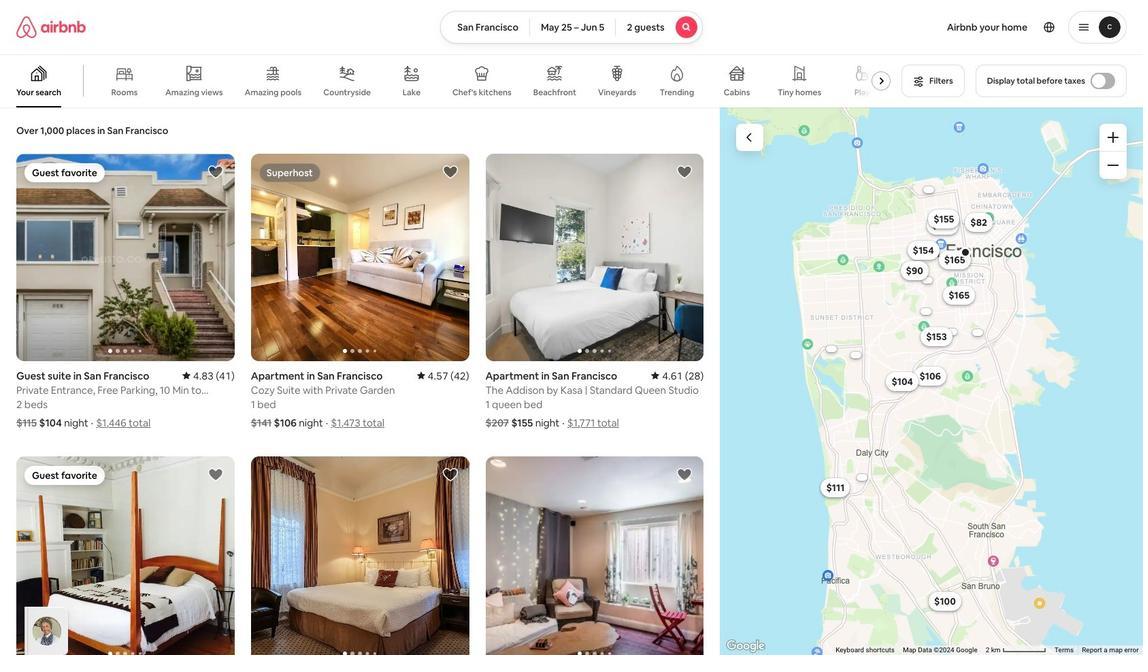 Task type: describe. For each thing, give the bounding box(es) containing it.
the location you searched image
[[961, 247, 972, 258]]

add to wishlist: apartment in san francisco image
[[677, 164, 693, 180]]

add to wishlist: guest suite in daly city image
[[677, 467, 693, 483]]

add to wishlist: hotel in san francisco image
[[442, 467, 459, 483]]

profile element
[[719, 0, 1127, 54]]

google map
showing 26 stays. region
[[721, 108, 1144, 656]]

zoom out image
[[1108, 160, 1119, 171]]

add to wishlist: guest suite in san francisco image
[[208, 164, 224, 180]]



Task type: locate. For each thing, give the bounding box(es) containing it.
group
[[0, 54, 897, 108], [16, 154, 235, 361], [251, 154, 469, 361], [486, 154, 704, 361], [16, 457, 235, 656], [251, 457, 469, 656], [486, 457, 704, 656]]

google image
[[724, 638, 769, 656]]

None search field
[[441, 11, 703, 44]]

add to wishlist: apartment in san francisco image
[[442, 164, 459, 180]]

zoom in image
[[1108, 132, 1119, 143]]

add to wishlist: room in san francisco image
[[208, 467, 224, 483]]



Task type: vqa. For each thing, say whether or not it's contained in the screenshot.
food
no



